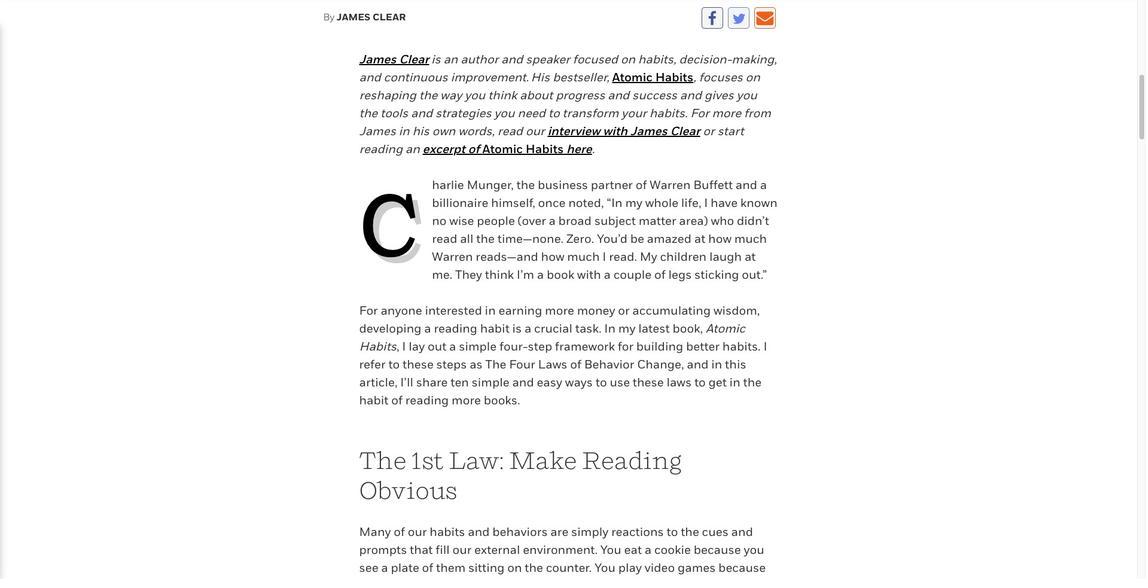 Task type: locate. For each thing, give the bounding box(es) containing it.
1 vertical spatial read
[[432, 232, 457, 246]]

or inside or start reading an
[[703, 124, 715, 138]]

habit up four-
[[480, 321, 510, 336]]

words,
[[458, 124, 495, 138]]

james clear
[[359, 52, 429, 66]]

me.
[[432, 267, 453, 282]]

how up book
[[541, 250, 565, 264]]

my
[[626, 196, 643, 210], [619, 321, 636, 336]]

in left earning
[[485, 303, 496, 318]]

0 vertical spatial read
[[498, 124, 523, 138]]

to left use
[[596, 375, 607, 390]]

play
[[619, 561, 642, 575]]

to right refer
[[389, 357, 400, 372]]

of down that
[[422, 561, 433, 575]]

1 vertical spatial habits.
[[723, 339, 761, 354]]

2 vertical spatial reading
[[406, 393, 449, 408]]

1 horizontal spatial these
[[633, 375, 664, 390]]

charlie munger, the business partner of warren buffett and a billionaire himself, once noted, "in my whole life, i have known no wise people (over a broad subject matter area) who didn't read all the time—none. zero. you'd be amazed at how much warren reads—and how much i read. my children laugh at me. they think i'm a book with a couple of legs sticking out."
[[359, 171, 778, 282]]

for
[[618, 339, 634, 354]]

warren
[[650, 178, 691, 192], [432, 250, 473, 264]]

more up start
[[712, 106, 742, 120]]

0 horizontal spatial our
[[408, 525, 427, 539]]

noted,
[[569, 196, 604, 210]]

a right i'm
[[537, 267, 544, 282]]

habits.
[[650, 106, 688, 120], [723, 339, 761, 354]]

0 vertical spatial for
[[691, 106, 710, 120]]

atomic down words,
[[483, 142, 523, 156]]

habit down article,
[[359, 393, 389, 408]]

at
[[695, 232, 706, 246], [745, 250, 756, 264]]

read up excerpt of atomic habits here .
[[498, 124, 523, 138]]

i'm
[[517, 267, 534, 282]]

i'll
[[400, 375, 414, 390]]

they
[[455, 267, 482, 282]]

reading down share
[[406, 393, 449, 408]]

2 horizontal spatial the
[[698, 579, 719, 579]]

think
[[488, 88, 517, 102], [485, 267, 514, 282]]

1 vertical spatial more
[[545, 303, 575, 318]]

a right see at the left bottom of the page
[[381, 561, 388, 575]]

atomic habits link
[[613, 70, 694, 84]]

of down words,
[[468, 142, 480, 156]]

habits. inside , i lay out a simple four-step framework for building better habits. i refer to these steps as the four laws of behavior change, and in this article, i'll share ten simple and easy ways to use these laws to get in the habit of reading more books.
[[723, 339, 761, 354]]

to left get
[[695, 375, 706, 390]]

simple up as
[[459, 339, 497, 354]]

1 vertical spatial clear
[[399, 52, 429, 66]]

for inside for anyone interested in earning more money or accumulating wisdom, developing a reading habit is a crucial task. in my latest book,
[[359, 303, 378, 318]]

the down games
[[698, 579, 719, 579]]

1 vertical spatial my
[[619, 321, 636, 336]]

floor.
[[667, 579, 695, 579]]

or right money
[[618, 303, 630, 318]]

1 vertical spatial our
[[408, 525, 427, 539]]

and up his
[[411, 106, 433, 120]]

0 horizontal spatial with
[[577, 267, 601, 282]]

1 vertical spatial much
[[567, 250, 600, 264]]

1 vertical spatial the
[[359, 446, 407, 475]]

2 horizontal spatial our
[[526, 124, 545, 138]]

2 vertical spatial more
[[452, 393, 481, 408]]

reading inside , i lay out a simple four-step framework for building better habits. i refer to these steps as the four laws of behavior change, and in this article, i'll share ten simple and easy ways to use these laws to get in the habit of reading more books.
[[406, 393, 449, 408]]

more down ten
[[452, 393, 481, 408]]

reading down interested
[[434, 321, 478, 336]]

habits down for more from james in his own words, read our
[[526, 142, 564, 156]]

1 vertical spatial warren
[[432, 250, 473, 264]]

children
[[660, 250, 707, 264]]

0 vertical spatial ,
[[694, 70, 697, 84]]

0 vertical spatial with
[[603, 124, 628, 138]]

are
[[551, 525, 569, 539]]

people
[[477, 214, 515, 228]]

clear up continuous
[[399, 52, 429, 66]]

for
[[691, 106, 710, 120], [359, 303, 378, 318]]

, inside , focuses on reshaping the way you think about progress and success and gives you the tools and strategies you need to transform your habits.
[[694, 70, 697, 84]]

clear left start
[[671, 124, 701, 138]]

in down the external
[[489, 579, 500, 579]]

laws
[[667, 375, 692, 390]]

or left start
[[703, 124, 715, 138]]

0 horizontal spatial or
[[618, 303, 630, 318]]

simple up "books."
[[472, 375, 510, 390]]

0 vertical spatial how
[[709, 232, 732, 246]]

anyone
[[381, 303, 422, 318]]

2 horizontal spatial more
[[712, 106, 742, 120]]

reading down tools
[[359, 142, 403, 156]]

0 vertical spatial habit
[[480, 321, 510, 336]]

1 horizontal spatial read
[[498, 124, 523, 138]]

for more from james in his own words, read our
[[359, 106, 771, 138]]

and inside charlie munger, the business partner of warren buffett and a billionaire himself, once noted, "in my whole life, i have known no wise people (over a broad subject matter area) who didn't read all the time—none. zero. you'd be amazed at how much warren reads—and how much i read. my children laugh at me. they think i'm a book with a couple of legs sticking out."
[[736, 178, 758, 192]]

the
[[486, 357, 507, 372], [359, 446, 407, 475], [698, 579, 719, 579]]

2 horizontal spatial atomic
[[706, 321, 746, 336]]

munger,
[[467, 178, 514, 192]]

for for ,
[[691, 106, 710, 120]]

our
[[526, 124, 545, 138], [408, 525, 427, 539], [453, 543, 472, 557]]

at down the area)
[[695, 232, 706, 246]]

1 vertical spatial is
[[513, 321, 522, 336]]

for inside for more from james in his own words, read our
[[691, 106, 710, 120]]

atomic up success
[[613, 70, 653, 84]]

and left gives
[[680, 88, 702, 102]]

the up himself,
[[517, 178, 535, 192]]

the right as
[[486, 357, 507, 372]]

0 horizontal spatial warren
[[432, 250, 473, 264]]

you up living
[[595, 561, 616, 575]]

much down 'zero.'
[[567, 250, 600, 264]]

more up crucial
[[545, 303, 575, 318]]

atomic habits up success
[[613, 70, 694, 84]]

legs
[[669, 267, 692, 282]]

0 vertical spatial our
[[526, 124, 545, 138]]

in left his
[[399, 124, 410, 138]]

0 vertical spatial more
[[712, 106, 742, 120]]

is down the them
[[438, 579, 447, 579]]

on left habits,
[[621, 52, 636, 66]]

1 vertical spatial habits
[[526, 142, 564, 156]]

in inside for anyone interested in earning more money or accumulating wisdom, developing a reading habit is a crucial task. in my latest book,
[[485, 303, 496, 318]]

0 horizontal spatial habit
[[359, 393, 389, 408]]

0 horizontal spatial read
[[432, 232, 457, 246]]

0 vertical spatial warren
[[650, 178, 691, 192]]

see
[[359, 561, 379, 575]]

1 horizontal spatial more
[[545, 303, 575, 318]]

money
[[577, 303, 616, 318]]

fill
[[436, 543, 450, 557]]

1 horizontal spatial our
[[453, 543, 472, 557]]

0 vertical spatial reading
[[359, 142, 403, 156]]

a right out
[[449, 339, 456, 354]]

with down your
[[603, 124, 628, 138]]

partner
[[591, 178, 633, 192]]

lay
[[409, 339, 425, 354]]

or inside for anyone interested in earning more money or accumulating wisdom, developing a reading habit is a crucial task. in my latest book,
[[618, 303, 630, 318]]

in inside for more from james in his own words, read our
[[399, 124, 410, 138]]

read down no
[[432, 232, 457, 246]]

0 horizontal spatial how
[[541, 250, 565, 264]]

simple
[[459, 339, 497, 354], [472, 375, 510, 390]]

to inside "many of our habits and behaviors are simply reactions to the cues and prompts that fill our external environment. you eat a cookie because you see a plate of them sitting on the counter. you play video games because the controller is sitting in the middle of the living room floor. the go"
[[667, 525, 678, 539]]

2 vertical spatial habits
[[359, 339, 397, 354]]

think down reads—and
[[485, 267, 514, 282]]

on down the external
[[508, 561, 522, 575]]

these down lay
[[403, 357, 434, 372]]

an down his
[[406, 142, 420, 156]]

to up cookie
[[667, 525, 678, 539]]

0 vertical spatial on
[[621, 52, 636, 66]]

progress
[[556, 88, 605, 102]]

atomic down the wisdom, at right bottom
[[706, 321, 746, 336]]

atomic habits
[[613, 70, 694, 84], [359, 321, 746, 354]]

think down improvement. his
[[488, 88, 517, 102]]

is inside "many of our habits and behaviors are simply reactions to the cues and prompts that fill our external environment. you eat a cookie because you see a plate of them sitting on the counter. you play video games because the controller is sitting in the middle of the living room floor. the go"
[[438, 579, 447, 579]]

atomic habits up 'laws'
[[359, 321, 746, 354]]

0 vertical spatial habits.
[[650, 106, 688, 120]]

1 horizontal spatial with
[[603, 124, 628, 138]]

habits down habits,
[[656, 70, 694, 84]]

for up developing
[[359, 303, 378, 318]]

laws
[[538, 357, 568, 372]]

you left eat on the right of page
[[601, 543, 622, 557]]

games
[[678, 561, 716, 575]]

2 vertical spatial on
[[508, 561, 522, 575]]

the up obvious
[[359, 446, 407, 475]]

2 horizontal spatial on
[[746, 70, 761, 84]]

.
[[592, 142, 595, 156]]

2 vertical spatial is
[[438, 579, 447, 579]]

sitting down the external
[[469, 561, 505, 575]]

the down this
[[744, 375, 762, 390]]

0 horizontal spatial the
[[359, 446, 407, 475]]

habits up refer
[[359, 339, 397, 354]]

1 horizontal spatial much
[[735, 232, 767, 246]]

the down continuous
[[419, 88, 438, 102]]

gives
[[705, 88, 734, 102]]

facebook image
[[708, 11, 717, 26]]

step
[[528, 339, 552, 354]]

, for focuses
[[694, 70, 697, 84]]

my right "in
[[626, 196, 643, 210]]

interview with james clear
[[548, 124, 701, 138]]

, inside , i lay out a simple four-step framework for building better habits. i refer to these steps as the four laws of behavior change, and in this article, i'll share ten simple and easy ways to use these laws to get in the habit of reading more books.
[[397, 339, 400, 354]]

whole
[[646, 196, 679, 210]]

prompts
[[359, 543, 407, 557]]

1 horizontal spatial or
[[703, 124, 715, 138]]

my inside for anyone interested in earning more money or accumulating wisdom, developing a reading habit is a crucial task. in my latest book,
[[619, 321, 636, 336]]

twitter image
[[733, 11, 746, 26]]

1 vertical spatial ,
[[397, 339, 400, 354]]

and up reshaping
[[359, 70, 381, 84]]

1 horizontal spatial an
[[444, 52, 458, 66]]

0 vertical spatial my
[[626, 196, 643, 210]]

warren up me.
[[432, 250, 473, 264]]

atomic inside atomic habits
[[706, 321, 746, 336]]

of up whole
[[636, 178, 647, 192]]

these down change,
[[633, 375, 664, 390]]

more inside for anyone interested in earning more money or accumulating wisdom, developing a reading habit is a crucial task. in my latest book,
[[545, 303, 575, 318]]

0 vertical spatial these
[[403, 357, 434, 372]]

reading inside or start reading an
[[359, 142, 403, 156]]

habit inside , i lay out a simple four-step framework for building better habits. i refer to these steps as the four laws of behavior change, and in this article, i'll share ten simple and easy ways to use these laws to get in the habit of reading more books.
[[359, 393, 389, 408]]

1 horizontal spatial the
[[486, 357, 507, 372]]

0 horizontal spatial on
[[508, 561, 522, 575]]

controller
[[381, 579, 435, 579]]

have
[[711, 196, 738, 210]]

0 vertical spatial atomic
[[613, 70, 653, 84]]

you
[[601, 543, 622, 557], [595, 561, 616, 575]]

and down four
[[513, 375, 534, 390]]

habits. up this
[[723, 339, 761, 354]]

0 vertical spatial is
[[431, 52, 441, 66]]

0 horizontal spatial habits.
[[650, 106, 688, 120]]

0 vertical spatial habits
[[656, 70, 694, 84]]

0 horizontal spatial habits
[[359, 339, 397, 354]]

0 vertical spatial or
[[703, 124, 715, 138]]

1 horizontal spatial habit
[[480, 321, 510, 336]]

0 vertical spatial sitting
[[469, 561, 505, 575]]

of up prompts
[[394, 525, 405, 539]]

interview with james clear link
[[548, 124, 701, 138]]

the inside , i lay out a simple four-step framework for building better habits. i refer to these steps as the four laws of behavior change, and in this article, i'll share ten simple and easy ways to use these laws to get in the habit of reading more books.
[[486, 357, 507, 372]]

1 vertical spatial sitting
[[450, 579, 486, 579]]

much
[[735, 232, 767, 246], [567, 250, 600, 264]]

you inside "many of our habits and behaviors are simply reactions to the cues and prompts that fill our external environment. you eat a cookie because you see a plate of them sitting on the counter. you play video games because the controller is sitting in the middle of the living room floor. the go"
[[744, 543, 765, 557]]

in inside "many of our habits and behaviors are simply reactions to the cues and prompts that fill our external environment. you eat a cookie because you see a plate of them sitting on the counter. you play video games because the controller is sitting in the middle of the living room floor. the go"
[[489, 579, 500, 579]]

be
[[631, 232, 644, 246]]

1 horizontal spatial atomic
[[613, 70, 653, 84]]

way
[[441, 88, 462, 102]]

to inside , focuses on reshaping the way you think about progress and success and gives you the tools and strategies you need to transform your habits.
[[549, 106, 560, 120]]

in
[[605, 321, 616, 336]]

and up your
[[608, 88, 630, 102]]

0 vertical spatial because
[[694, 543, 741, 557]]

easy
[[537, 375, 563, 390]]

our inside for more from james in his own words, read our
[[526, 124, 545, 138]]

, down decision-
[[694, 70, 697, 84]]

ten
[[451, 375, 469, 390]]

our right fill
[[453, 543, 472, 557]]

all
[[460, 232, 474, 246]]

at up out."
[[745, 250, 756, 264]]

framework
[[555, 339, 615, 354]]

warren up whole
[[650, 178, 691, 192]]

is up continuous
[[431, 52, 441, 66]]

0 horizontal spatial an
[[406, 142, 420, 156]]

sitting down the them
[[450, 579, 486, 579]]

you
[[465, 88, 485, 102], [737, 88, 758, 102], [495, 106, 515, 120], [744, 543, 765, 557]]

transform
[[563, 106, 619, 120]]

1 vertical spatial at
[[745, 250, 756, 264]]

2 vertical spatial atomic
[[706, 321, 746, 336]]

1 vertical spatial atomic
[[483, 142, 523, 156]]

our up that
[[408, 525, 427, 539]]

0 vertical spatial think
[[488, 88, 517, 102]]

2 vertical spatial the
[[698, 579, 719, 579]]

own
[[432, 124, 456, 138]]

1 vertical spatial with
[[577, 267, 601, 282]]

my
[[640, 250, 658, 264]]

clear
[[373, 11, 406, 23], [399, 52, 429, 66], [671, 124, 701, 138]]

a
[[761, 178, 767, 192], [549, 214, 556, 228], [537, 267, 544, 282], [604, 267, 611, 282], [424, 321, 431, 336], [525, 321, 532, 336], [449, 339, 456, 354], [645, 543, 652, 557], [381, 561, 388, 575]]

1 horizontal spatial habits.
[[723, 339, 761, 354]]

1 vertical spatial an
[[406, 142, 420, 156]]

1 vertical spatial on
[[746, 70, 761, 84]]

on down making,
[[746, 70, 761, 84]]

think inside charlie munger, the business partner of warren buffett and a billionaire himself, once noted, "in my whole life, i have known no wise people (over a broad subject matter area) who didn't read all the time—none. zero. you'd be amazed at how much warren reads—and how much i read. my children laugh at me. they think i'm a book with a couple of legs sticking out."
[[485, 267, 514, 282]]

0 horizontal spatial ,
[[397, 339, 400, 354]]

earning
[[499, 303, 542, 318]]

1 vertical spatial think
[[485, 267, 514, 282]]

law:
[[449, 446, 504, 475]]

1 vertical spatial or
[[618, 303, 630, 318]]

1 vertical spatial how
[[541, 250, 565, 264]]

clear up 'james clear' link
[[373, 11, 406, 23]]

1 vertical spatial habit
[[359, 393, 389, 408]]

is
[[431, 52, 441, 66], [513, 321, 522, 336], [438, 579, 447, 579]]

how
[[709, 232, 732, 246], [541, 250, 565, 264]]

habit inside for anyone interested in earning more money or accumulating wisdom, developing a reading habit is a crucial task. in my latest book,
[[480, 321, 510, 336]]

the inside , i lay out a simple four-step framework for building better habits. i refer to these steps as the four laws of behavior change, and in this article, i'll share ten simple and easy ways to use these laws to get in the habit of reading more books.
[[744, 375, 762, 390]]

a inside , i lay out a simple four-step framework for building better habits. i refer to these steps as the four laws of behavior change, and in this article, i'll share ten simple and easy ways to use these laws to get in the habit of reading more books.
[[449, 339, 456, 354]]

speaker
[[526, 52, 570, 66]]

and up known
[[736, 178, 758, 192]]

an left "author"
[[444, 52, 458, 66]]

, left lay
[[397, 339, 400, 354]]

with right book
[[577, 267, 601, 282]]

0 vertical spatial the
[[486, 357, 507, 372]]

0 horizontal spatial at
[[695, 232, 706, 246]]

habits. down success
[[650, 106, 688, 120]]

and
[[501, 52, 523, 66], [359, 70, 381, 84], [608, 88, 630, 102], [680, 88, 702, 102], [411, 106, 433, 120], [736, 178, 758, 192], [687, 357, 709, 372], [513, 375, 534, 390], [468, 525, 490, 539], [732, 525, 753, 539]]

0 vertical spatial an
[[444, 52, 458, 66]]

for down gives
[[691, 106, 710, 120]]

1 vertical spatial simple
[[472, 375, 510, 390]]

, focuses on reshaping the way you think about progress and success and gives you the tools and strategies you need to transform your habits.
[[359, 70, 761, 120]]

to
[[549, 106, 560, 120], [389, 357, 400, 372], [596, 375, 607, 390], [695, 375, 706, 390], [667, 525, 678, 539]]

to right need
[[549, 106, 560, 120]]

james down tools
[[359, 124, 396, 138]]



Task type: vqa. For each thing, say whether or not it's contained in the screenshot.
rightmost With
yes



Task type: describe. For each thing, give the bounding box(es) containing it.
"in
[[607, 196, 623, 210]]

excerpt of atomic habits here .
[[423, 142, 595, 156]]

accumulating
[[633, 303, 711, 318]]

think inside , focuses on reshaping the way you think about progress and success and gives you the tools and strategies you need to transform your habits.
[[488, 88, 517, 102]]

, for i
[[397, 339, 400, 354]]

developing
[[359, 321, 422, 336]]

billionaire
[[432, 196, 489, 210]]

the up 'middle'
[[525, 561, 543, 575]]

better
[[686, 339, 720, 354]]

in right get
[[730, 375, 741, 390]]

0 vertical spatial much
[[735, 232, 767, 246]]

broad
[[559, 214, 592, 228]]

2 horizontal spatial habits
[[656, 70, 694, 84]]

middle
[[524, 579, 563, 579]]

envelope image
[[757, 10, 774, 27]]

by james clear
[[323, 11, 406, 23]]

plate
[[391, 561, 419, 575]]

who
[[711, 214, 735, 228]]

four
[[509, 357, 536, 372]]

, i lay out a simple four-step framework for building better habits. i refer to these steps as the four laws of behavior change, and in this article, i'll share ten simple and easy ways to use these laws to get in the habit of reading more books.
[[359, 339, 768, 408]]

a up out
[[424, 321, 431, 336]]

refer
[[359, 357, 386, 372]]

interested
[[425, 303, 482, 318]]

habits. inside , focuses on reshaping the way you think about progress and success and gives you the tools and strategies you need to transform your habits.
[[650, 106, 688, 120]]

start
[[718, 124, 744, 138]]

many of our habits and behaviors are simply reactions to the cues and prompts that fill our external environment. you eat a cookie because you see a plate of them sitting on the counter. you play video games because the controller is sitting in the middle of the living room floor. the go
[[359, 525, 766, 579]]

1 horizontal spatial how
[[709, 232, 732, 246]]

steps
[[437, 357, 467, 372]]

1 vertical spatial you
[[595, 561, 616, 575]]

charlie
[[359, 171, 464, 275]]

of down i'll
[[392, 393, 403, 408]]

the inside the 1st law: make reading obvious
[[359, 446, 407, 475]]

the inside "many of our habits and behaviors are simply reactions to the cues and prompts that fill our external environment. you eat a cookie because you see a plate of them sitting on the counter. you play video games because the controller is sitting in the middle of the living room floor. the go"
[[698, 579, 719, 579]]

many
[[359, 525, 391, 539]]

habits,
[[638, 52, 677, 66]]

1 horizontal spatial warren
[[650, 178, 691, 192]]

sticking
[[695, 267, 739, 282]]

for anyone interested in earning more money or accumulating wisdom, developing a reading habit is a crucial task. in my latest book,
[[359, 303, 760, 336]]

get
[[709, 375, 727, 390]]

2 vertical spatial our
[[453, 543, 472, 557]]

0 vertical spatial clear
[[373, 11, 406, 23]]

that
[[410, 543, 433, 557]]

the left 'middle'
[[503, 579, 521, 579]]

of left legs
[[655, 267, 666, 282]]

the right all
[[477, 232, 495, 246]]

more inside for more from james in his own words, read our
[[712, 106, 742, 120]]

simply
[[572, 525, 609, 539]]

subject
[[595, 214, 636, 228]]

interview
[[548, 124, 600, 138]]

a down earning
[[525, 321, 532, 336]]

read.
[[609, 250, 637, 264]]

need
[[518, 106, 546, 120]]

out
[[428, 339, 447, 354]]

read inside for more from james in his own words, read our
[[498, 124, 523, 138]]

is inside for anyone interested in earning more money or accumulating wisdom, developing a reading habit is a crucial task. in my latest book,
[[513, 321, 522, 336]]

james down your
[[631, 124, 668, 138]]

an inside or start reading an
[[406, 142, 420, 156]]

didn't
[[737, 214, 770, 228]]

couple
[[614, 267, 652, 282]]

and down better
[[687, 357, 709, 372]]

this
[[725, 357, 747, 372]]

decision-
[[679, 52, 732, 66]]

author
[[461, 52, 499, 66]]

1 vertical spatial atomic habits
[[359, 321, 746, 354]]

james clear link
[[359, 52, 429, 66]]

james inside for more from james in his own words, read our
[[359, 124, 396, 138]]

task.
[[576, 321, 602, 336]]

make
[[509, 446, 577, 475]]

living
[[601, 579, 632, 579]]

james up reshaping
[[359, 52, 397, 66]]

is inside is an author and speaker focused on habits, decision-making, and continuous improvement. his bestseller,
[[431, 52, 441, 66]]

1st
[[412, 446, 444, 475]]

0 vertical spatial atomic habits
[[613, 70, 694, 84]]

change,
[[637, 357, 684, 372]]

habits inside atomic habits
[[359, 339, 397, 354]]

0 horizontal spatial these
[[403, 357, 434, 372]]

0 vertical spatial at
[[695, 232, 706, 246]]

known
[[741, 196, 778, 210]]

and right cues
[[732, 525, 753, 539]]

on inside "many of our habits and behaviors are simply reactions to the cues and prompts that fill our external environment. you eat a cookie because you see a plate of them sitting on the counter. you play video games because the controller is sitting in the middle of the living room floor. the go"
[[508, 561, 522, 575]]

counter.
[[546, 561, 592, 575]]

about
[[520, 88, 553, 102]]

success
[[633, 88, 678, 102]]

in up get
[[712, 357, 723, 372]]

the down counter.
[[580, 579, 598, 579]]

0 horizontal spatial much
[[567, 250, 600, 264]]

matter
[[639, 214, 677, 228]]

four-
[[500, 339, 528, 354]]

and up the external
[[468, 525, 490, 539]]

of down counter.
[[566, 579, 577, 579]]

0 vertical spatial simple
[[459, 339, 497, 354]]

an inside is an author and speaker focused on habits, decision-making, and continuous improvement. his bestseller,
[[444, 52, 458, 66]]

here
[[567, 142, 592, 156]]

building
[[637, 339, 684, 354]]

for for charlie
[[359, 303, 378, 318]]

amazed
[[647, 232, 692, 246]]

life,
[[682, 196, 702, 210]]

share
[[416, 375, 448, 390]]

reshaping
[[359, 88, 417, 102]]

wise
[[450, 214, 474, 228]]

book
[[547, 267, 575, 282]]

my inside charlie munger, the business partner of warren buffett and a billionaire himself, once noted, "in my whole life, i have known no wise people (over a broad subject matter area) who didn't read all the time—none. zero. you'd be amazed at how much warren reads—and how much i read. my children laugh at me. they think i'm a book with a couple of legs sticking out."
[[626, 196, 643, 210]]

continuous
[[384, 70, 448, 84]]

focuses
[[699, 70, 743, 84]]

the down see at the left bottom of the page
[[359, 579, 378, 579]]

ways
[[565, 375, 593, 390]]

0 vertical spatial you
[[601, 543, 622, 557]]

reactions
[[612, 525, 664, 539]]

crucial
[[534, 321, 573, 336]]

a down the "once" on the left top of page
[[549, 214, 556, 228]]

reading
[[582, 446, 682, 475]]

obvious
[[359, 476, 458, 504]]

a down read.
[[604, 267, 611, 282]]

out."
[[742, 267, 767, 282]]

cookie
[[655, 543, 691, 557]]

his
[[413, 124, 430, 138]]

and up improvement. his
[[501, 52, 523, 66]]

the left tools
[[359, 106, 378, 120]]

(over
[[518, 214, 546, 228]]

external
[[475, 543, 520, 557]]

on inside is an author and speaker focused on habits, decision-making, and continuous improvement. his bestseller,
[[621, 52, 636, 66]]

read inside charlie munger, the business partner of warren buffett and a billionaire himself, once noted, "in my whole life, i have known no wise people (over a broad subject matter area) who didn't read all the time—none. zero. you'd be amazed at how much warren reads—and how much i read. my children laugh at me. they think i'm a book with a couple of legs sticking out."
[[432, 232, 457, 246]]

cues
[[702, 525, 729, 539]]

laugh
[[710, 250, 742, 264]]

reading inside for anyone interested in earning more money or accumulating wisdom, developing a reading habit is a crucial task. in my latest book,
[[434, 321, 478, 336]]

behaviors
[[493, 525, 548, 539]]

of up ways
[[571, 357, 582, 372]]

buffett
[[694, 178, 733, 192]]

as
[[470, 357, 483, 372]]

zero.
[[567, 232, 594, 246]]

with inside charlie munger, the business partner of warren buffett and a billionaire himself, once noted, "in my whole life, i have known no wise people (over a broad subject matter area) who didn't read all the time—none. zero. you'd be amazed at how much warren reads—and how much i read. my children laugh at me. they think i'm a book with a couple of legs sticking out."
[[577, 267, 601, 282]]

by
[[323, 11, 335, 23]]

the up cookie
[[681, 525, 700, 539]]

james right by
[[337, 11, 371, 23]]

book,
[[673, 321, 703, 336]]

tools
[[381, 106, 408, 120]]

wisdom,
[[714, 303, 760, 318]]

more inside , i lay out a simple four-step framework for building better habits. i refer to these steps as the four laws of behavior change, and in this article, i'll share ten simple and easy ways to use these laws to get in the habit of reading more books.
[[452, 393, 481, 408]]

the 1st law: make reading obvious
[[359, 446, 682, 504]]

a up known
[[761, 178, 767, 192]]

1 vertical spatial because
[[719, 561, 766, 575]]

on inside , focuses on reshaping the way you think about progress and success and gives you the tools and strategies you need to transform your habits.
[[746, 70, 761, 84]]

2 vertical spatial clear
[[671, 124, 701, 138]]

1 horizontal spatial habits
[[526, 142, 564, 156]]

a right eat on the right of page
[[645, 543, 652, 557]]

once
[[538, 196, 566, 210]]



